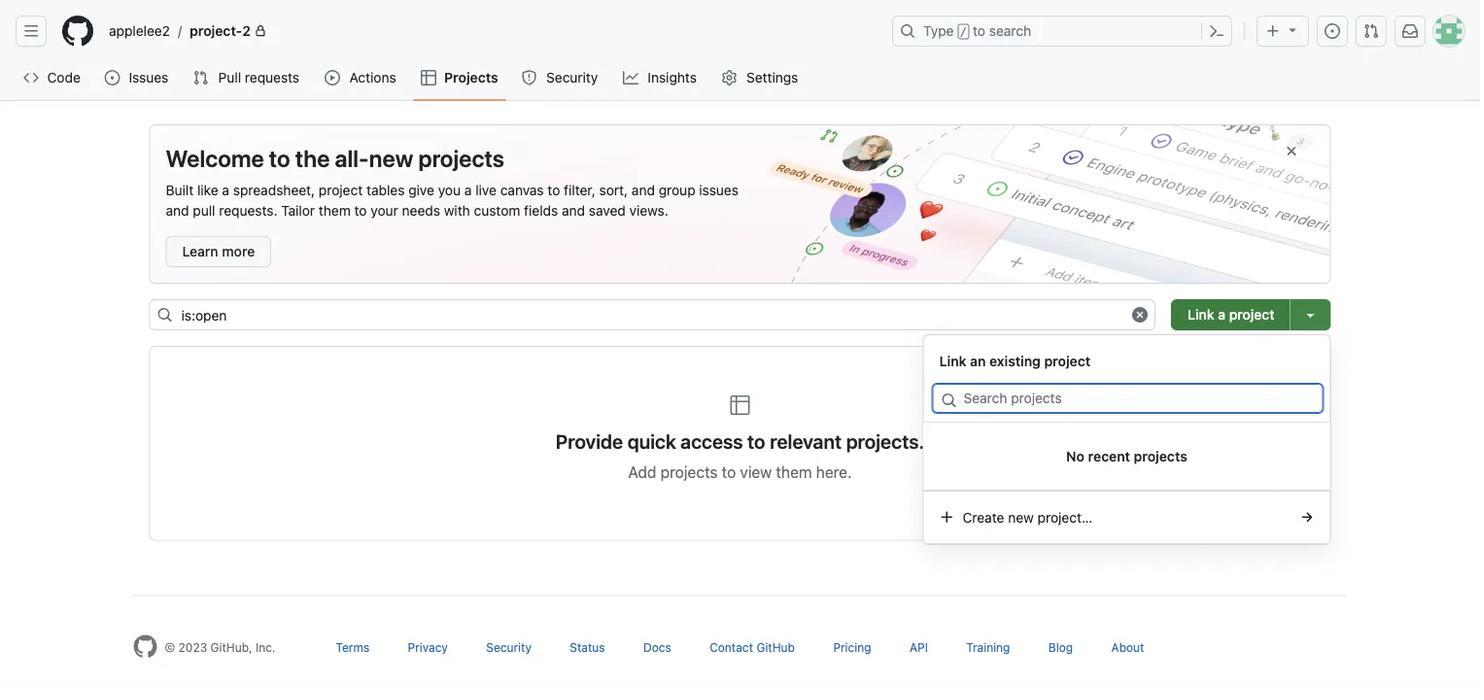 Task type: locate. For each thing, give the bounding box(es) containing it.
needs
[[402, 202, 440, 218]]

/ right type
[[960, 25, 967, 39]]

0 vertical spatial security
[[546, 69, 598, 86]]

and down filter,
[[562, 202, 585, 218]]

0 horizontal spatial project
[[319, 182, 363, 198]]

pricing link
[[833, 641, 871, 655]]

git pull request image left notifications 'image'
[[1364, 23, 1379, 39]]

/ left project-
[[178, 23, 182, 39]]

github
[[757, 641, 795, 655]]

projects inside menu
[[1134, 448, 1187, 464]]

0 horizontal spatial them
[[319, 202, 351, 218]]

relevant
[[770, 430, 842, 453]]

projects.
[[846, 430, 924, 453]]

1 horizontal spatial search image
[[941, 393, 957, 408]]

them inside provide quick access to relevant projects. add projects to view them here.
[[776, 463, 812, 481]]

project-2
[[190, 23, 251, 39]]

git pull request image for issue opened image
[[193, 70, 208, 86]]

spreadsheet,
[[233, 182, 315, 198]]

issues
[[699, 182, 739, 198]]

link for link a project
[[1188, 307, 1215, 323]]

menu containing link an existing project
[[924, 335, 1332, 491]]

security right shield image at the left of page
[[546, 69, 598, 86]]

them
[[319, 202, 351, 218], [776, 463, 812, 481]]

the
[[295, 145, 330, 172]]

projects up you
[[418, 145, 504, 172]]

1 vertical spatial them
[[776, 463, 812, 481]]

1 horizontal spatial them
[[776, 463, 812, 481]]

1 vertical spatial security link
[[486, 641, 532, 655]]

1 horizontal spatial projects
[[661, 463, 718, 481]]

0 vertical spatial link
[[1188, 307, 1215, 323]]

0 vertical spatial new
[[369, 145, 413, 172]]

project
[[319, 182, 363, 198], [1229, 307, 1275, 323], [1044, 353, 1091, 369]]

menu
[[924, 335, 1332, 491]]

an
[[970, 353, 986, 369]]

group
[[659, 182, 695, 198]]

link a project button
[[1171, 299, 1290, 330]]

search image inside menu
[[941, 393, 957, 408]]

1 horizontal spatial new
[[1008, 509, 1034, 525]]

give
[[408, 182, 434, 198]]

fields
[[524, 202, 558, 218]]

and
[[632, 182, 655, 198], [166, 202, 189, 218], [562, 202, 585, 218]]

a left live
[[464, 182, 472, 198]]

new up tables
[[369, 145, 413, 172]]

pull
[[193, 202, 215, 218]]

homepage image
[[62, 16, 93, 47], [134, 635, 157, 658]]

2
[[242, 23, 251, 39]]

1 vertical spatial project
[[1229, 307, 1275, 323]]

0 vertical spatial them
[[319, 202, 351, 218]]

2 horizontal spatial a
[[1218, 307, 1226, 323]]

create new project…
[[963, 509, 1092, 525]]

search image
[[157, 307, 173, 323], [941, 393, 957, 408]]

a right clear icon
[[1218, 307, 1226, 323]]

1 horizontal spatial table image
[[728, 394, 752, 417]]

link inside 'popup button'
[[1188, 307, 1215, 323]]

table image left 'projects'
[[421, 70, 436, 86]]

link
[[1188, 307, 1215, 323], [939, 353, 967, 369]]

0 vertical spatial table image
[[421, 70, 436, 86]]

0 vertical spatial git pull request image
[[1364, 23, 1379, 39]]

2 horizontal spatial project
[[1229, 307, 1275, 323]]

all-
[[335, 145, 369, 172]]

play image
[[325, 70, 340, 86]]

git pull request image inside the pull requests link
[[193, 70, 208, 86]]

them right tailor
[[319, 202, 351, 218]]

access
[[681, 430, 743, 453]]

recent
[[1088, 448, 1130, 464]]

projects right "recent"
[[1134, 448, 1187, 464]]

saved
[[589, 202, 626, 218]]

docs
[[643, 641, 671, 655]]

status
[[570, 641, 605, 655]]

1 vertical spatial new
[[1008, 509, 1034, 525]]

about link
[[1111, 641, 1144, 655]]

projects inside provide quick access to relevant projects. add projects to view them here.
[[661, 463, 718, 481]]

pricing
[[833, 641, 871, 655]]

status link
[[570, 641, 605, 655]]

security link left status
[[486, 641, 532, 655]]

new inside button
[[1008, 509, 1034, 525]]

with
[[444, 202, 470, 218]]

issues
[[129, 69, 168, 86]]

table image inside projects 'link'
[[421, 70, 436, 86]]

git pull request image
[[1364, 23, 1379, 39], [193, 70, 208, 86]]

them down relevant
[[776, 463, 812, 481]]

table image for projects
[[421, 70, 436, 86]]

a right like
[[222, 182, 229, 198]]

0 horizontal spatial security
[[486, 641, 532, 655]]

0 horizontal spatial and
[[166, 202, 189, 218]]

2 vertical spatial project
[[1044, 353, 1091, 369]]

link right clear icon
[[1188, 307, 1215, 323]]

git pull request image for issue opened icon
[[1364, 23, 1379, 39]]

1 horizontal spatial link
[[1188, 307, 1215, 323]]

new right create at the bottom right of the page
[[1008, 509, 1034, 525]]

type
[[923, 23, 954, 39]]

about
[[1111, 641, 1144, 655]]

blog
[[1048, 641, 1073, 655]]

2 horizontal spatial and
[[632, 182, 655, 198]]

security link
[[514, 63, 607, 92], [486, 641, 532, 655]]

/ inside "applelee2 /"
[[178, 23, 182, 39]]

table image up access
[[728, 394, 752, 417]]

projects
[[418, 145, 504, 172], [1134, 448, 1187, 464], [661, 463, 718, 481]]

/
[[178, 23, 182, 39], [960, 25, 967, 39]]

create
[[963, 509, 1004, 525]]

terms
[[336, 641, 370, 655]]

applelee2
[[109, 23, 170, 39]]

views.
[[629, 202, 668, 218]]

existing
[[989, 353, 1041, 369]]

projects inside welcome to the all-new projects built like a spreadsheet, project tables give you a live canvas to filter, sort, and group issues and pull requests. tailor them to your needs with custom fields and saved views.
[[418, 145, 504, 172]]

to left your
[[354, 202, 367, 218]]

welcome
[[166, 145, 264, 172]]

0 horizontal spatial git pull request image
[[193, 70, 208, 86]]

0 horizontal spatial homepage image
[[62, 16, 93, 47]]

git pull request image left pull
[[193, 70, 208, 86]]

1 vertical spatial link
[[939, 353, 967, 369]]

0 vertical spatial project
[[319, 182, 363, 198]]

to left search
[[973, 23, 986, 39]]

1 horizontal spatial git pull request image
[[1364, 23, 1379, 39]]

search image down learn more link at the left
[[157, 307, 173, 323]]

code image
[[23, 70, 39, 86]]

1 vertical spatial table image
[[728, 394, 752, 417]]

0 horizontal spatial table image
[[421, 70, 436, 86]]

projects
[[444, 69, 498, 86]]

1 horizontal spatial homepage image
[[134, 635, 157, 658]]

to left the view
[[722, 463, 736, 481]]

projects down access
[[661, 463, 718, 481]]

1 vertical spatial search image
[[941, 393, 957, 408]]

github,
[[210, 641, 252, 655]]

you
[[438, 182, 461, 198]]

create new project… button
[[924, 492, 1330, 544]]

link an existing project
[[939, 353, 1091, 369]]

here.
[[816, 463, 852, 481]]

and up views.
[[632, 182, 655, 198]]

1 vertical spatial git pull request image
[[193, 70, 208, 86]]

footer
[[118, 595, 1362, 683]]

project…
[[1038, 509, 1092, 525]]

settings link
[[714, 63, 807, 92]]

0 horizontal spatial /
[[178, 23, 182, 39]]

1 horizontal spatial project
[[1044, 353, 1091, 369]]

triangle down image
[[1285, 22, 1300, 37]]

link inside menu
[[939, 353, 967, 369]]

homepage image up code
[[62, 16, 93, 47]]

0 vertical spatial security link
[[514, 63, 607, 92]]

0 horizontal spatial new
[[369, 145, 413, 172]]

table image
[[421, 70, 436, 86], [728, 394, 752, 417]]

/ inside type / to search
[[960, 25, 967, 39]]

issue opened image
[[104, 70, 120, 86]]

pull requests
[[218, 69, 299, 86]]

/ for applelee2
[[178, 23, 182, 39]]

2 horizontal spatial projects
[[1134, 448, 1187, 464]]

list
[[101, 16, 881, 47]]

link left an
[[939, 353, 967, 369]]

requests.
[[219, 202, 277, 218]]

1 horizontal spatial /
[[960, 25, 967, 39]]

shield image
[[522, 70, 537, 86]]

command palette image
[[1209, 23, 1225, 39]]

0 horizontal spatial link
[[939, 353, 967, 369]]

project inside welcome to the all-new projects built like a spreadsheet, project tables give you a live canvas to filter, sort, and group issues and pull requests. tailor them to your needs with custom fields and saved views.
[[319, 182, 363, 198]]

custom
[[474, 202, 520, 218]]

security left status
[[486, 641, 532, 655]]

table image for provide quick access to relevant projects.
[[728, 394, 752, 417]]

api
[[910, 641, 928, 655]]

search image down link an existing project
[[941, 393, 957, 408]]

0 vertical spatial search image
[[157, 307, 173, 323]]

0 horizontal spatial projects
[[418, 145, 504, 172]]

security link left "graph" image
[[514, 63, 607, 92]]

filter,
[[564, 182, 596, 198]]

Search projects text field
[[932, 383, 1324, 414]]

homepage image left ©
[[134, 635, 157, 658]]

and down built
[[166, 202, 189, 218]]

a
[[222, 182, 229, 198], [464, 182, 472, 198], [1218, 307, 1226, 323]]

tables
[[366, 182, 405, 198]]

security
[[546, 69, 598, 86], [486, 641, 532, 655]]

1 vertical spatial security
[[486, 641, 532, 655]]



Task type: describe. For each thing, give the bounding box(es) containing it.
docs link
[[643, 641, 671, 655]]

welcome to the all-new projects built like a spreadsheet, project tables give you a live canvas to filter, sort, and group issues and pull requests. tailor them to your needs with custom fields and saved views.
[[166, 145, 739, 218]]

built
[[166, 182, 194, 198]]

1 horizontal spatial security
[[546, 69, 598, 86]]

privacy
[[408, 641, 448, 655]]

privacy link
[[408, 641, 448, 655]]

new inside welcome to the all-new projects built like a spreadsheet, project tables give you a live canvas to filter, sort, and group issues and pull requests. tailor them to your needs with custom fields and saved views.
[[369, 145, 413, 172]]

1 horizontal spatial a
[[464, 182, 472, 198]]

issue opened image
[[1325, 23, 1340, 39]]

close image
[[1284, 143, 1299, 159]]

0 horizontal spatial a
[[222, 182, 229, 198]]

/ for type
[[960, 25, 967, 39]]

footer containing © 2023 github, inc.
[[118, 595, 1362, 683]]

project inside menu
[[1044, 353, 1091, 369]]

actions link
[[317, 63, 405, 92]]

1 vertical spatial homepage image
[[134, 635, 157, 658]]

no recent projects
[[1066, 448, 1187, 464]]

live
[[475, 182, 497, 198]]

training
[[966, 641, 1010, 655]]

quick
[[628, 430, 676, 453]]

api link
[[910, 641, 928, 655]]

learn
[[182, 243, 218, 259]]

training link
[[966, 641, 1010, 655]]

project-
[[190, 23, 242, 39]]

sort,
[[599, 182, 628, 198]]

learn more
[[182, 243, 255, 259]]

add
[[628, 463, 657, 481]]

type / to search
[[923, 23, 1031, 39]]

applelee2 link
[[101, 16, 178, 47]]

list containing applelee2 /
[[101, 16, 881, 47]]

provide quick access to relevant projects. add projects to view them here.
[[556, 430, 924, 481]]

to up spreadsheet, on the top left of page
[[269, 145, 290, 172]]

view
[[740, 463, 772, 481]]

projects link
[[413, 63, 506, 92]]

arrow right image
[[1299, 510, 1314, 525]]

code link
[[16, 63, 89, 92]]

plus image
[[1265, 23, 1281, 39]]

gear image
[[722, 70, 737, 86]]

to up the view
[[747, 430, 765, 453]]

plus image
[[939, 510, 955, 525]]

search
[[989, 23, 1031, 39]]

inc.
[[256, 641, 275, 655]]

contact
[[710, 641, 753, 655]]

like
[[197, 182, 218, 198]]

actions
[[349, 69, 396, 86]]

issues link
[[97, 63, 177, 92]]

no
[[1066, 448, 1085, 464]]

2023
[[178, 641, 207, 655]]

©
[[165, 641, 175, 655]]

Search all projects text field
[[149, 299, 1156, 330]]

applelee2 /
[[109, 23, 182, 39]]

requests
[[245, 69, 299, 86]]

a inside link a project 'popup button'
[[1218, 307, 1226, 323]]

project inside link a project 'popup button'
[[1229, 307, 1275, 323]]

terms link
[[336, 641, 370, 655]]

tailor
[[281, 202, 315, 218]]

0 horizontal spatial search image
[[157, 307, 173, 323]]

code
[[47, 69, 80, 86]]

notifications image
[[1402, 23, 1418, 39]]

blog link
[[1048, 641, 1073, 655]]

insights
[[648, 69, 697, 86]]

pull requests link
[[185, 63, 309, 92]]

insights link
[[615, 63, 706, 92]]

contact github link
[[710, 641, 795, 655]]

graph image
[[623, 70, 638, 86]]

link a project
[[1188, 307, 1275, 323]]

0 vertical spatial homepage image
[[62, 16, 93, 47]]

lock image
[[255, 25, 266, 37]]

to up 'fields'
[[548, 182, 560, 198]]

provide
[[556, 430, 623, 453]]

1 horizontal spatial and
[[562, 202, 585, 218]]

canvas
[[500, 182, 544, 198]]

your
[[371, 202, 398, 218]]

settings
[[746, 69, 798, 86]]

© 2023 github, inc.
[[165, 641, 275, 655]]

learn more link
[[166, 236, 271, 267]]

pull
[[218, 69, 241, 86]]

more
[[222, 243, 255, 259]]

contact github
[[710, 641, 795, 655]]

link for link an existing project
[[939, 353, 967, 369]]

them inside welcome to the all-new projects built like a spreadsheet, project tables give you a live canvas to filter, sort, and group issues and pull requests. tailor them to your needs with custom fields and saved views.
[[319, 202, 351, 218]]

clear image
[[1132, 307, 1148, 323]]



Task type: vqa. For each thing, say whether or not it's contained in the screenshot.
leftmost and
yes



